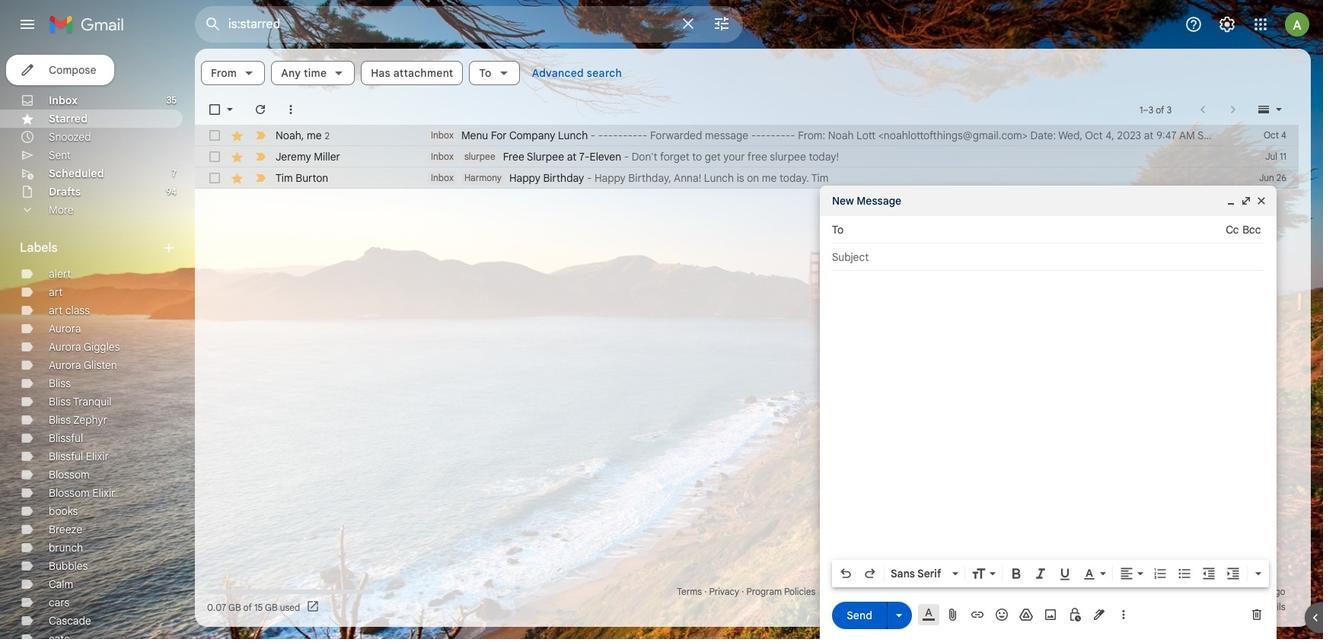 Task type: describe. For each thing, give the bounding box(es) containing it.
terms
[[677, 587, 703, 598]]

sent link
[[49, 149, 71, 162]]

attachment
[[394, 66, 454, 80]]

details
[[1258, 602, 1286, 613]]

15
[[254, 602, 263, 614]]

more
[[49, 203, 74, 217]]

scheduled
[[49, 167, 104, 181]]

blissful link
[[49, 432, 83, 446]]

sans
[[891, 568, 916, 581]]

0 vertical spatial at
[[1145, 129, 1154, 142]]

to inside new message dialog
[[833, 223, 844, 237]]

underline ‪(⌘u)‬ image
[[1058, 568, 1073, 583]]

class
[[65, 304, 90, 318]]

refresh image
[[253, 102, 268, 117]]

1 gb from the left
[[229, 602, 241, 614]]

has
[[371, 66, 391, 80]]

0 horizontal spatial oct
[[1086, 129, 1104, 142]]

tranquil
[[73, 395, 112, 409]]

0 horizontal spatial noah
[[276, 128, 301, 142]]

1 tim from the left
[[276, 171, 293, 185]]

bliss for bliss tranquil
[[49, 395, 71, 409]]

get
[[705, 150, 721, 164]]

blossom elixir link
[[49, 487, 115, 500]]

forwarded
[[651, 129, 703, 142]]

0 vertical spatial of
[[1157, 104, 1165, 115]]

search mail image
[[200, 11, 227, 38]]

italic ‪(⌘i)‬ image
[[1034, 567, 1049, 582]]

4
[[1282, 130, 1287, 141]]

bliss for "bliss" link
[[49, 377, 71, 391]]

noah , me 2
[[276, 128, 330, 142]]

last account activity: 31 minutes ago details
[[1134, 587, 1286, 613]]

inbox inside inbox menu for company lunch - ---------- forwarded message --------- from: noah lott <noahlottofthings@gmail.com> date: wed, oct 4, 2023 at 9:47 am subject: menu for compan
[[431, 130, 454, 141]]

minutes
[[1235, 587, 1268, 598]]

main content containing from
[[195, 49, 1324, 628]]

bliss zephyr link
[[49, 414, 107, 427]]

31
[[1225, 587, 1233, 598]]

cascade
[[49, 615, 91, 628]]

company
[[510, 129, 556, 142]]

<noahlottofthings@gmail.com>
[[879, 129, 1028, 142]]

insert files using drive image
[[1019, 608, 1034, 623]]

footer inside main content
[[195, 585, 1300, 616]]

35
[[167, 94, 177, 106]]

insert emoji ‪(⌘⇧2)‬ image
[[995, 608, 1010, 623]]

0 vertical spatial me
[[307, 128, 322, 142]]

compose button
[[6, 55, 115, 85]]

sent
[[49, 149, 71, 162]]

am
[[1180, 129, 1196, 142]]

subject:
[[1198, 129, 1238, 142]]

blossom for blossom elixir
[[49, 487, 90, 500]]

numbered list ‪(⌘⇧7)‬ image
[[1153, 567, 1169, 582]]

snoozed
[[49, 130, 91, 144]]

more options image
[[1120, 608, 1129, 623]]

pop out image
[[1241, 195, 1253, 207]]

labels
[[20, 241, 58, 256]]

more send options image
[[892, 608, 907, 624]]

insert signature image
[[1092, 608, 1108, 623]]

date:
[[1031, 129, 1057, 142]]

2
[[325, 130, 330, 141]]

sans serif
[[891, 568, 942, 581]]

1 3 from the left
[[1149, 104, 1154, 115]]

minimize image
[[1226, 195, 1238, 207]]

0 horizontal spatial lunch
[[558, 129, 588, 142]]

1 horizontal spatial oct
[[1265, 130, 1280, 141]]

inbox left free on the top of page
[[431, 151, 454, 162]]

row containing jeremy miller
[[195, 146, 1300, 168]]

2 3 from the left
[[1168, 104, 1172, 115]]

advanced
[[532, 66, 584, 80]]

2 tim from the left
[[812, 171, 829, 185]]

redo ‪(⌘y)‬ image
[[863, 567, 878, 582]]

used
[[280, 602, 300, 614]]

,
[[301, 128, 304, 142]]

send button
[[833, 602, 887, 630]]

aurora for aurora link
[[49, 322, 81, 336]]

11
[[1281, 151, 1287, 162]]

from button
[[201, 61, 265, 85]]

blossom link
[[49, 468, 90, 482]]

1 horizontal spatial slurpee
[[770, 150, 807, 164]]

1 horizontal spatial me
[[762, 171, 777, 185]]

aurora for aurora glisten
[[49, 359, 81, 373]]

26
[[1277, 172, 1287, 184]]

blissful for blissful elixir
[[49, 450, 83, 464]]

don't
[[632, 150, 658, 164]]

oct 4
[[1265, 130, 1287, 141]]

labels heading
[[20, 241, 161, 256]]

1
[[1140, 104, 1144, 115]]

program
[[747, 587, 782, 598]]

privacy
[[710, 587, 740, 598]]

advanced search
[[532, 66, 622, 80]]

1 menu from the left
[[462, 129, 489, 142]]

activity:
[[1190, 587, 1222, 598]]

new message
[[833, 194, 902, 208]]

today!
[[809, 150, 840, 164]]

serif
[[918, 568, 942, 581]]

eleven
[[590, 150, 622, 164]]

compose
[[49, 63, 96, 77]]

aurora giggles
[[49, 341, 120, 354]]

cars link
[[49, 596, 69, 610]]

zephyr
[[74, 414, 107, 427]]

starred link
[[49, 112, 88, 126]]

bcc link
[[1243, 221, 1262, 239]]

2 happy from the left
[[595, 171, 626, 185]]

0.07 gb of 15 gb used
[[207, 602, 300, 614]]

jeremy
[[276, 150, 311, 164]]

1 vertical spatial at
[[567, 150, 577, 164]]

row containing noah
[[195, 125, 1324, 146]]

aurora giggles link
[[49, 341, 120, 354]]

inbox link
[[49, 94, 78, 107]]

1 for from the left
[[491, 129, 507, 142]]

2023
[[1118, 129, 1142, 142]]

to
[[693, 150, 703, 164]]

clear search image
[[673, 8, 704, 39]]

brunch link
[[49, 542, 83, 555]]

message
[[857, 194, 902, 208]]

bulleted list ‪(⌘⇧8)‬ image
[[1178, 567, 1193, 582]]

1 horizontal spatial noah
[[829, 129, 854, 142]]

undo ‪(⌘z)‬ image
[[839, 567, 854, 582]]

terms link
[[677, 587, 703, 598]]

advanced search options image
[[707, 8, 737, 39]]

more formatting options image
[[1252, 567, 1267, 582]]

any time
[[281, 66, 327, 80]]

compan
[[1288, 129, 1324, 142]]



Task type: locate. For each thing, give the bounding box(es) containing it.
bliss
[[49, 377, 71, 391], [49, 395, 71, 409], [49, 414, 71, 427]]

new
[[833, 194, 855, 208]]

happy birthday - happy birthday, anna! lunch is on me today. tim
[[510, 171, 829, 185]]

· right privacy link at the right bottom of page
[[742, 587, 745, 598]]

inbox left harmony
[[431, 172, 454, 184]]

to down new
[[833, 223, 844, 237]]

bliss for bliss zephyr
[[49, 414, 71, 427]]

bliss up bliss tranquil
[[49, 377, 71, 391]]

94
[[166, 186, 177, 197]]

1 horizontal spatial happy
[[595, 171, 626, 185]]

1 horizontal spatial at
[[1145, 129, 1154, 142]]

is
[[737, 171, 745, 185]]

slurpee up harmony
[[465, 151, 496, 162]]

time
[[304, 66, 327, 80]]

blossom down "blissful elixir" link
[[49, 468, 90, 482]]

row
[[195, 125, 1324, 146], [195, 146, 1300, 168], [195, 168, 1300, 189]]

art
[[49, 286, 63, 299], [49, 304, 63, 318]]

discard draft ‪(⌘⇧d)‬ image
[[1250, 608, 1265, 623]]

today.
[[780, 171, 810, 185]]

3 bliss from the top
[[49, 414, 71, 427]]

more button
[[0, 201, 183, 219]]

2 for from the left
[[1270, 129, 1286, 142]]

blissful down bliss zephyr link
[[49, 432, 83, 446]]

0 vertical spatial blissful
[[49, 432, 83, 446]]

jul
[[1266, 151, 1278, 162]]

blossom
[[49, 468, 90, 482], [49, 487, 90, 500]]

any time button
[[271, 61, 355, 85]]

menu up jul
[[1240, 129, 1267, 142]]

None checkbox
[[207, 102, 222, 117], [207, 149, 222, 165], [207, 171, 222, 186], [207, 102, 222, 117], [207, 149, 222, 165], [207, 171, 222, 186]]

lunch
[[558, 129, 588, 142], [705, 171, 734, 185]]

footer
[[195, 585, 1300, 616]]

1 horizontal spatial menu
[[1240, 129, 1267, 142]]

inbox down "attachment"
[[431, 130, 454, 141]]

4,
[[1106, 129, 1115, 142]]

indent more ‪(⌘])‬ image
[[1226, 567, 1242, 582]]

art link
[[49, 286, 63, 299]]

1 vertical spatial of
[[243, 602, 252, 614]]

1 vertical spatial bliss
[[49, 395, 71, 409]]

terms · privacy · program policies
[[677, 587, 816, 598]]

3 right 1
[[1149, 104, 1154, 115]]

drafts
[[49, 185, 81, 199]]

details link
[[1258, 602, 1286, 613]]

ago
[[1271, 587, 1286, 598]]

None checkbox
[[207, 128, 222, 143]]

0 horizontal spatial of
[[243, 602, 252, 614]]

1 horizontal spatial ·
[[742, 587, 745, 598]]

search
[[587, 66, 622, 80]]

close image
[[1256, 195, 1268, 207]]

blossom down blossom link
[[49, 487, 90, 500]]

2 blissful from the top
[[49, 450, 83, 464]]

at left 9:47
[[1145, 129, 1154, 142]]

at
[[1145, 129, 1154, 142], [567, 150, 577, 164]]

to
[[480, 66, 492, 80], [833, 223, 844, 237]]

menu up harmony
[[462, 129, 489, 142]]

2 row from the top
[[195, 146, 1300, 168]]

cc link
[[1227, 221, 1240, 239]]

blissful elixir link
[[49, 450, 109, 464]]

1 horizontal spatial 3
[[1168, 104, 1172, 115]]

3 row from the top
[[195, 168, 1300, 189]]

0 horizontal spatial tim
[[276, 171, 293, 185]]

elixir for blissful elixir
[[86, 450, 109, 464]]

cascade link
[[49, 615, 91, 628]]

0 horizontal spatial slurpee
[[465, 151, 496, 162]]

1 happy from the left
[[510, 171, 541, 185]]

0 vertical spatial aurora
[[49, 322, 81, 336]]

blossom for blossom link
[[49, 468, 90, 482]]

0 vertical spatial to
[[480, 66, 492, 80]]

1 art from the top
[[49, 286, 63, 299]]

happy down free on the top of page
[[510, 171, 541, 185]]

to down search mail text box
[[480, 66, 492, 80]]

Subject field
[[833, 250, 1265, 265]]

0 horizontal spatial gb
[[229, 602, 241, 614]]

inbox menu for company lunch - ---------- forwarded message --------- from: noah lott <noahlottofthings@gmail.com> date: wed, oct 4, 2023 at 9:47 am subject: menu for compan
[[431, 129, 1324, 142]]

drafts link
[[49, 185, 81, 199]]

jeremy miller
[[276, 150, 340, 164]]

lunch left is
[[705, 171, 734, 185]]

1 vertical spatial aurora
[[49, 341, 81, 354]]

1 bliss from the top
[[49, 377, 71, 391]]

gb right 15
[[265, 602, 278, 614]]

1 vertical spatial blossom
[[49, 487, 90, 500]]

1 · from the left
[[705, 587, 707, 598]]

miller
[[314, 150, 340, 164]]

breeze link
[[49, 523, 82, 537]]

message
[[705, 129, 749, 142]]

books
[[49, 505, 78, 519]]

inbox
[[49, 94, 78, 107], [431, 130, 454, 141], [431, 151, 454, 162], [431, 172, 454, 184]]

0 horizontal spatial happy
[[510, 171, 541, 185]]

insert photo image
[[1044, 608, 1059, 623]]

main menu image
[[18, 15, 37, 34]]

gmail image
[[49, 9, 132, 40]]

None search field
[[195, 6, 743, 43]]

more image
[[283, 102, 299, 117]]

Search mail text field
[[229, 17, 670, 32]]

aurora glisten link
[[49, 359, 117, 373]]

1 aurora from the top
[[49, 322, 81, 336]]

glisten
[[84, 359, 117, 373]]

policies
[[785, 587, 816, 598]]

1 row from the top
[[195, 125, 1324, 146]]

row up the free
[[195, 125, 1324, 146]]

lunch up 7-
[[558, 129, 588, 142]]

bliss down "bliss" link
[[49, 395, 71, 409]]

1 – 3 of 3
[[1140, 104, 1172, 115]]

elixir up blossom link
[[86, 450, 109, 464]]

last
[[1134, 587, 1152, 598]]

slurpee
[[770, 150, 807, 164], [465, 151, 496, 162]]

art down alert link
[[49, 286, 63, 299]]

0 vertical spatial art
[[49, 286, 63, 299]]

at left 7-
[[567, 150, 577, 164]]

bubbles link
[[49, 560, 88, 574]]

1 horizontal spatial gb
[[265, 602, 278, 614]]

blissful for blissful link
[[49, 432, 83, 446]]

0 horizontal spatial me
[[307, 128, 322, 142]]

none text field inside new message dialog
[[851, 218, 1227, 242]]

has attachment
[[371, 66, 454, 80]]

row up the on
[[195, 146, 1300, 168]]

gb right "0.07"
[[229, 602, 241, 614]]

bliss up blissful link
[[49, 414, 71, 427]]

2 bliss from the top
[[49, 395, 71, 409]]

0 vertical spatial lunch
[[558, 129, 588, 142]]

0 vertical spatial bliss
[[49, 377, 71, 391]]

blissful down blissful link
[[49, 450, 83, 464]]

inbox inside labels navigation
[[49, 94, 78, 107]]

settings image
[[1219, 15, 1237, 34]]

2 · from the left
[[742, 587, 745, 598]]

aurora up "bliss" link
[[49, 359, 81, 373]]

of right –
[[1157, 104, 1165, 115]]

from
[[211, 66, 237, 80]]

bliss link
[[49, 377, 71, 391]]

to button
[[470, 61, 520, 85]]

support image
[[1185, 15, 1204, 34]]

2 art from the top
[[49, 304, 63, 318]]

art for art class
[[49, 304, 63, 318]]

elixir
[[86, 450, 109, 464], [92, 487, 115, 500]]

jun 26
[[1260, 172, 1287, 184]]

3 aurora from the top
[[49, 359, 81, 373]]

attach files image
[[946, 608, 961, 623]]

1 horizontal spatial for
[[1270, 129, 1286, 142]]

art for art link
[[49, 286, 63, 299]]

row containing tim burton
[[195, 168, 1300, 189]]

to inside to 'dropdown button'
[[480, 66, 492, 80]]

burton
[[296, 171, 329, 185]]

0 horizontal spatial to
[[480, 66, 492, 80]]

1 vertical spatial me
[[762, 171, 777, 185]]

art down art link
[[49, 304, 63, 318]]

7
[[172, 168, 177, 179]]

bold ‪(⌘b)‬ image
[[1009, 567, 1025, 582]]

0 horizontal spatial ·
[[705, 587, 707, 598]]

happy down eleven
[[595, 171, 626, 185]]

program policies link
[[747, 587, 816, 598]]

for up jul 11
[[1270, 129, 1286, 142]]

new message dialog
[[820, 186, 1278, 640]]

1 horizontal spatial to
[[833, 223, 844, 237]]

oct left "4"
[[1265, 130, 1280, 141]]

noah left lott
[[829, 129, 854, 142]]

3
[[1149, 104, 1154, 115], [1168, 104, 1172, 115]]

0 horizontal spatial at
[[567, 150, 577, 164]]

0 horizontal spatial for
[[491, 129, 507, 142]]

·
[[705, 587, 707, 598], [742, 587, 745, 598]]

of left 15
[[243, 602, 252, 614]]

2 vertical spatial bliss
[[49, 414, 71, 427]]

1 vertical spatial art
[[49, 304, 63, 318]]

brunch
[[49, 542, 83, 555]]

to link
[[833, 223, 844, 237]]

0 vertical spatial blossom
[[49, 468, 90, 482]]

anna!
[[674, 171, 702, 185]]

Message Body text field
[[833, 279, 1265, 556]]

1 vertical spatial to
[[833, 223, 844, 237]]

1 horizontal spatial tim
[[812, 171, 829, 185]]

2 blossom from the top
[[49, 487, 90, 500]]

tim burton
[[276, 171, 329, 185]]

noah up jeremy
[[276, 128, 301, 142]]

2 menu from the left
[[1240, 129, 1267, 142]]

jun
[[1260, 172, 1275, 184]]

1 horizontal spatial of
[[1157, 104, 1165, 115]]

free
[[503, 150, 525, 164]]

art class
[[49, 304, 90, 318]]

aurora down art class link
[[49, 322, 81, 336]]

snoozed link
[[49, 130, 91, 144]]

2 gb from the left
[[265, 602, 278, 614]]

1 vertical spatial lunch
[[705, 171, 734, 185]]

birthday
[[543, 171, 585, 185]]

aurora for aurora giggles
[[49, 341, 81, 354]]

1 blissful from the top
[[49, 432, 83, 446]]

bliss zephyr
[[49, 414, 107, 427]]

indent less ‪(⌘[)‬ image
[[1202, 567, 1217, 582]]

of
[[1157, 104, 1165, 115], [243, 602, 252, 614]]

insert link ‪(⌘k)‬ image
[[971, 608, 986, 623]]

bliss tranquil
[[49, 395, 112, 409]]

main content
[[195, 49, 1324, 628]]

blossom elixir
[[49, 487, 115, 500]]

toggle confidential mode image
[[1068, 608, 1083, 623]]

me right ,
[[307, 128, 322, 142]]

tim down jeremy
[[276, 171, 293, 185]]

elixir for blossom elixir
[[92, 487, 115, 500]]

None text field
[[851, 218, 1227, 242]]

aurora
[[49, 322, 81, 336], [49, 341, 81, 354], [49, 359, 81, 373]]

bliss tranquil link
[[49, 395, 112, 409]]

me right the on
[[762, 171, 777, 185]]

1 vertical spatial blissful
[[49, 450, 83, 464]]

1 vertical spatial elixir
[[92, 487, 115, 500]]

scheduled link
[[49, 167, 104, 181]]

1 horizontal spatial lunch
[[705, 171, 734, 185]]

slurpee up today.
[[770, 150, 807, 164]]

free slurpee at 7-eleven - don't forget to get your free slurpee today!
[[503, 150, 840, 164]]

me
[[307, 128, 322, 142], [762, 171, 777, 185]]

sans serif option
[[888, 567, 950, 582]]

7-
[[580, 150, 590, 164]]

row down the free
[[195, 168, 1300, 189]]

2 vertical spatial aurora
[[49, 359, 81, 373]]

oct left 4,
[[1086, 129, 1104, 142]]

toggle split pane mode image
[[1257, 102, 1272, 117]]

follow link to manage storage image
[[306, 600, 322, 616]]

bubbles
[[49, 560, 88, 574]]

· right the terms
[[705, 587, 707, 598]]

aurora down aurora link
[[49, 341, 81, 354]]

for up free on the top of page
[[491, 129, 507, 142]]

free
[[748, 150, 768, 164]]

elixir down blissful elixir
[[92, 487, 115, 500]]

3 right –
[[1168, 104, 1172, 115]]

-
[[591, 129, 596, 142], [599, 129, 604, 142], [604, 129, 608, 142], [608, 129, 613, 142], [613, 129, 618, 142], [618, 129, 623, 142], [623, 129, 628, 142], [628, 129, 633, 142], [633, 129, 638, 142], [638, 129, 643, 142], [643, 129, 648, 142], [752, 129, 757, 142], [757, 129, 761, 142], [761, 129, 766, 142], [766, 129, 771, 142], [771, 129, 776, 142], [776, 129, 781, 142], [781, 129, 786, 142], [786, 129, 791, 142], [791, 129, 796, 142], [624, 150, 629, 164], [587, 171, 592, 185]]

tim down today!
[[812, 171, 829, 185]]

labels navigation
[[0, 49, 195, 640]]

wed,
[[1059, 129, 1083, 142]]

send
[[847, 609, 873, 623]]

2 aurora from the top
[[49, 341, 81, 354]]

calm link
[[49, 578, 73, 592]]

advanced search button
[[526, 59, 629, 87]]

0 horizontal spatial menu
[[462, 129, 489, 142]]

alert
[[49, 267, 71, 281]]

footer containing terms
[[195, 585, 1300, 616]]

harmony
[[465, 172, 502, 184]]

1 blossom from the top
[[49, 468, 90, 482]]

forget
[[660, 150, 690, 164]]

blissful elixir
[[49, 450, 109, 464]]

0 vertical spatial elixir
[[86, 450, 109, 464]]

formatting options toolbar
[[833, 561, 1270, 588]]

inbox up starred
[[49, 94, 78, 107]]

0 horizontal spatial 3
[[1149, 104, 1154, 115]]



Task type: vqa. For each thing, say whether or not it's contained in the screenshot.
art link
yes



